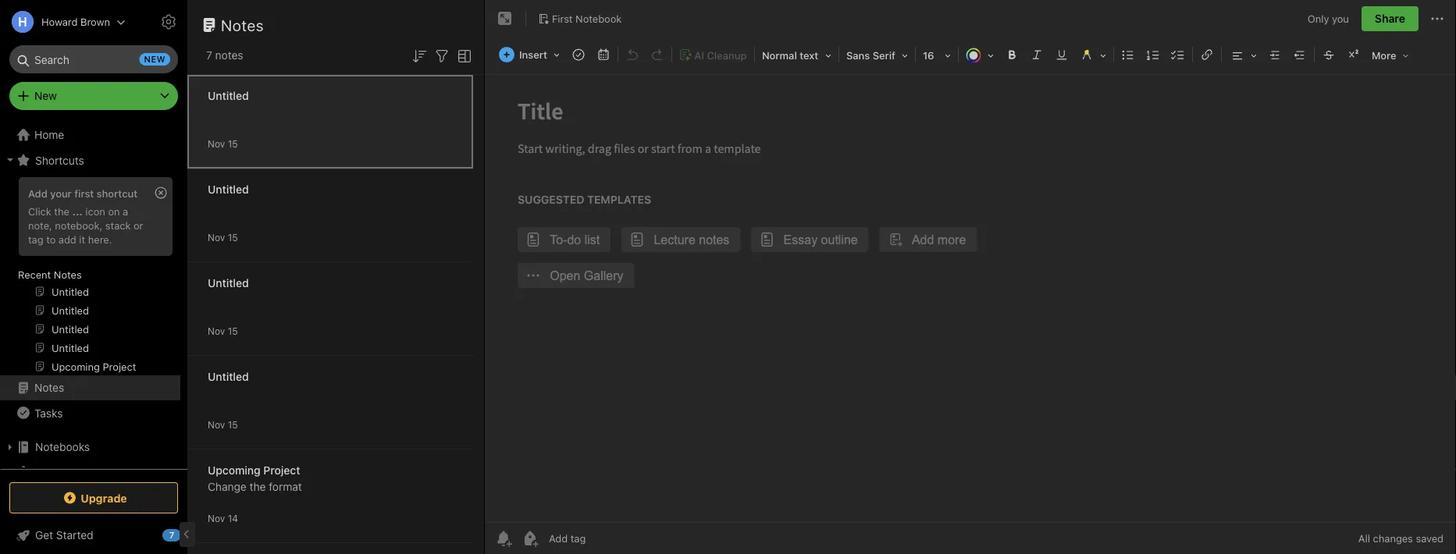 Task type: locate. For each thing, give the bounding box(es) containing it.
notes up notes
[[221, 16, 264, 34]]

first
[[552, 13, 573, 24]]

More field
[[1367, 44, 1415, 66]]

add your first shortcut
[[28, 187, 138, 199]]

Font color field
[[961, 44, 1000, 66]]

howard
[[41, 16, 78, 28]]

serif
[[873, 50, 896, 61]]

new
[[34, 89, 57, 102]]

1 vertical spatial the
[[250, 481, 266, 494]]

bold image
[[1001, 44, 1023, 66]]

home link
[[0, 123, 187, 148]]

all changes saved
[[1359, 533, 1444, 545]]

or
[[134, 219, 143, 231]]

16
[[923, 50, 934, 61]]

the left ...
[[54, 205, 69, 217]]

untitled
[[208, 89, 249, 102], [208, 183, 249, 196], [208, 277, 249, 290], [208, 371, 249, 383]]

to
[[46, 233, 56, 245]]

1 nov from the top
[[208, 139, 225, 150]]

notes up the tasks
[[34, 381, 64, 394]]

7 left notes
[[206, 49, 212, 62]]

1 horizontal spatial 7
[[206, 49, 212, 62]]

nov 15
[[208, 139, 238, 150], [208, 232, 238, 243], [208, 326, 238, 337], [208, 420, 238, 431]]

15
[[228, 139, 238, 150], [228, 232, 238, 243], [228, 326, 238, 337], [228, 420, 238, 431]]

stack
[[105, 219, 131, 231]]

add filters image
[[433, 47, 451, 65]]

2 untitled from the top
[[208, 183, 249, 196]]

2 nov 15 from the top
[[208, 232, 238, 243]]

the for change
[[250, 481, 266, 494]]

7 notes
[[206, 49, 243, 62]]

the down upcoming project
[[250, 481, 266, 494]]

group containing add your first shortcut
[[0, 173, 180, 382]]

0 horizontal spatial 7
[[169, 531, 174, 541]]

5 nov from the top
[[208, 513, 225, 524]]

sans
[[846, 50, 870, 61]]

2 vertical spatial notes
[[34, 381, 64, 394]]

on
[[108, 205, 120, 217]]

numbered list image
[[1142, 44, 1164, 66]]

4 nov 15 from the top
[[208, 420, 238, 431]]

text
[[800, 50, 819, 61]]

it
[[79, 233, 85, 245]]

4 untitled from the top
[[208, 371, 249, 383]]

the
[[54, 205, 69, 217], [250, 481, 266, 494]]

only you
[[1308, 13, 1349, 24]]

upcoming
[[208, 464, 261, 477]]

1 vertical spatial 7
[[169, 531, 174, 541]]

a
[[123, 205, 128, 217]]

click
[[28, 205, 51, 217]]

normal
[[762, 50, 797, 61]]

click to collapse image
[[182, 526, 193, 544]]

shortcut
[[97, 187, 138, 199]]

underline image
[[1051, 44, 1073, 66]]

shortcuts button
[[0, 148, 180, 173]]

More actions field
[[1428, 6, 1447, 31]]

first
[[74, 187, 94, 199]]

more actions image
[[1428, 9, 1447, 28]]

notes right recent
[[54, 269, 82, 280]]

first notebook
[[552, 13, 622, 24]]

Sort options field
[[410, 45, 429, 65]]

1 vertical spatial notes
[[54, 269, 82, 280]]

7 left click to collapse icon
[[169, 531, 174, 541]]

settings image
[[159, 12, 178, 31]]

Alignment field
[[1224, 44, 1263, 66]]

group inside tree
[[0, 173, 180, 382]]

home
[[34, 128, 64, 141]]

share
[[1375, 12, 1406, 25]]

add
[[58, 233, 76, 245]]

your
[[50, 187, 72, 199]]

14
[[228, 513, 238, 524]]

tree
[[0, 123, 187, 544]]

notes
[[221, 16, 264, 34], [54, 269, 82, 280], [34, 381, 64, 394]]

get started
[[35, 529, 93, 542]]

0 vertical spatial the
[[54, 205, 69, 217]]

new
[[144, 54, 166, 64]]

Add filters field
[[433, 45, 451, 65]]

7 for 7
[[169, 531, 174, 541]]

notebook
[[576, 13, 622, 24]]

tag
[[28, 233, 43, 245]]

outdent image
[[1289, 44, 1311, 66]]

0 vertical spatial 7
[[206, 49, 212, 62]]

here.
[[88, 233, 112, 245]]

7 inside help and learning task checklist field
[[169, 531, 174, 541]]

bulleted list image
[[1117, 44, 1139, 66]]

1 horizontal spatial the
[[250, 481, 266, 494]]

Font size field
[[918, 44, 957, 66]]

more
[[1372, 50, 1397, 61]]

notes link
[[0, 376, 180, 401]]

...
[[72, 205, 83, 217]]

Help and Learning task checklist field
[[0, 523, 187, 548]]

normal text
[[762, 50, 819, 61]]

change the format
[[208, 481, 302, 494]]

0 horizontal spatial the
[[54, 205, 69, 217]]

group
[[0, 173, 180, 382]]

tags button
[[0, 460, 180, 485]]

superscript image
[[1343, 44, 1365, 66]]

notebook,
[[55, 219, 103, 231]]

sans serif
[[846, 50, 896, 61]]

nov
[[208, 139, 225, 150], [208, 232, 225, 243], [208, 326, 225, 337], [208, 420, 225, 431], [208, 513, 225, 524]]

4 nov from the top
[[208, 420, 225, 431]]

7
[[206, 49, 212, 62], [169, 531, 174, 541]]



Task type: vqa. For each thing, say whether or not it's contained in the screenshot.
second Do
no



Task type: describe. For each thing, give the bounding box(es) containing it.
Search text field
[[20, 45, 167, 73]]

icon on a note, notebook, stack or tag to add it here.
[[28, 205, 143, 245]]

recent
[[18, 269, 51, 280]]

checklist image
[[1167, 44, 1189, 66]]

tree containing home
[[0, 123, 187, 544]]

3 15 from the top
[[228, 326, 238, 337]]

Font family field
[[841, 44, 914, 66]]

expand note image
[[496, 9, 515, 28]]

you
[[1332, 13, 1349, 24]]

calendar event image
[[593, 44, 615, 66]]

started
[[56, 529, 93, 542]]

2 15 from the top
[[228, 232, 238, 243]]

3 nov 15 from the top
[[208, 326, 238, 337]]

task image
[[568, 44, 590, 66]]

0 vertical spatial notes
[[221, 16, 264, 34]]

4 15 from the top
[[228, 420, 238, 431]]

3 nov from the top
[[208, 326, 225, 337]]

click the ...
[[28, 205, 83, 217]]

only
[[1308, 13, 1330, 24]]

icon
[[85, 205, 105, 217]]

notebooks link
[[0, 435, 180, 460]]

get
[[35, 529, 53, 542]]

nov 14
[[208, 513, 238, 524]]

notes inside group
[[54, 269, 82, 280]]

upgrade
[[81, 492, 127, 505]]

Heading level field
[[757, 44, 837, 66]]

shortcuts
[[35, 154, 84, 167]]

first notebook button
[[533, 8, 627, 30]]

share button
[[1362, 6, 1419, 31]]

7 for 7 notes
[[206, 49, 212, 62]]

add
[[28, 187, 47, 199]]

tasks button
[[0, 401, 180, 426]]

3 untitled from the top
[[208, 277, 249, 290]]

2 nov from the top
[[208, 232, 225, 243]]

tasks
[[34, 407, 63, 420]]

strikethrough image
[[1318, 44, 1340, 66]]

Add tag field
[[547, 532, 665, 545]]

Note Editor text field
[[485, 75, 1456, 522]]

format
[[269, 481, 302, 494]]

Insert field
[[495, 44, 565, 66]]

add tag image
[[521, 529, 540, 548]]

View options field
[[451, 45, 474, 65]]

saved
[[1416, 533, 1444, 545]]

1 untitled from the top
[[208, 89, 249, 102]]

new button
[[9, 82, 178, 110]]

notes
[[215, 49, 243, 62]]

indent image
[[1264, 44, 1286, 66]]

expand notebooks image
[[4, 441, 16, 454]]

note,
[[28, 219, 52, 231]]

add a reminder image
[[494, 529, 513, 548]]

Highlight field
[[1075, 44, 1112, 66]]

1 15 from the top
[[228, 139, 238, 150]]

recent notes
[[18, 269, 82, 280]]

Account field
[[0, 6, 126, 37]]

italic image
[[1026, 44, 1048, 66]]

note window element
[[485, 0, 1456, 554]]

1 nov 15 from the top
[[208, 139, 238, 150]]

new search field
[[20, 45, 170, 73]]

insert
[[519, 49, 547, 61]]

notebooks
[[35, 441, 90, 454]]

howard brown
[[41, 16, 110, 28]]

change
[[208, 481, 247, 494]]

tags
[[35, 466, 59, 479]]

upcoming project
[[208, 464, 300, 477]]

project
[[263, 464, 300, 477]]

the for click
[[54, 205, 69, 217]]

upgrade button
[[9, 483, 178, 514]]

insert link image
[[1196, 44, 1218, 66]]

all
[[1359, 533, 1371, 545]]

brown
[[80, 16, 110, 28]]

changes
[[1373, 533, 1413, 545]]



